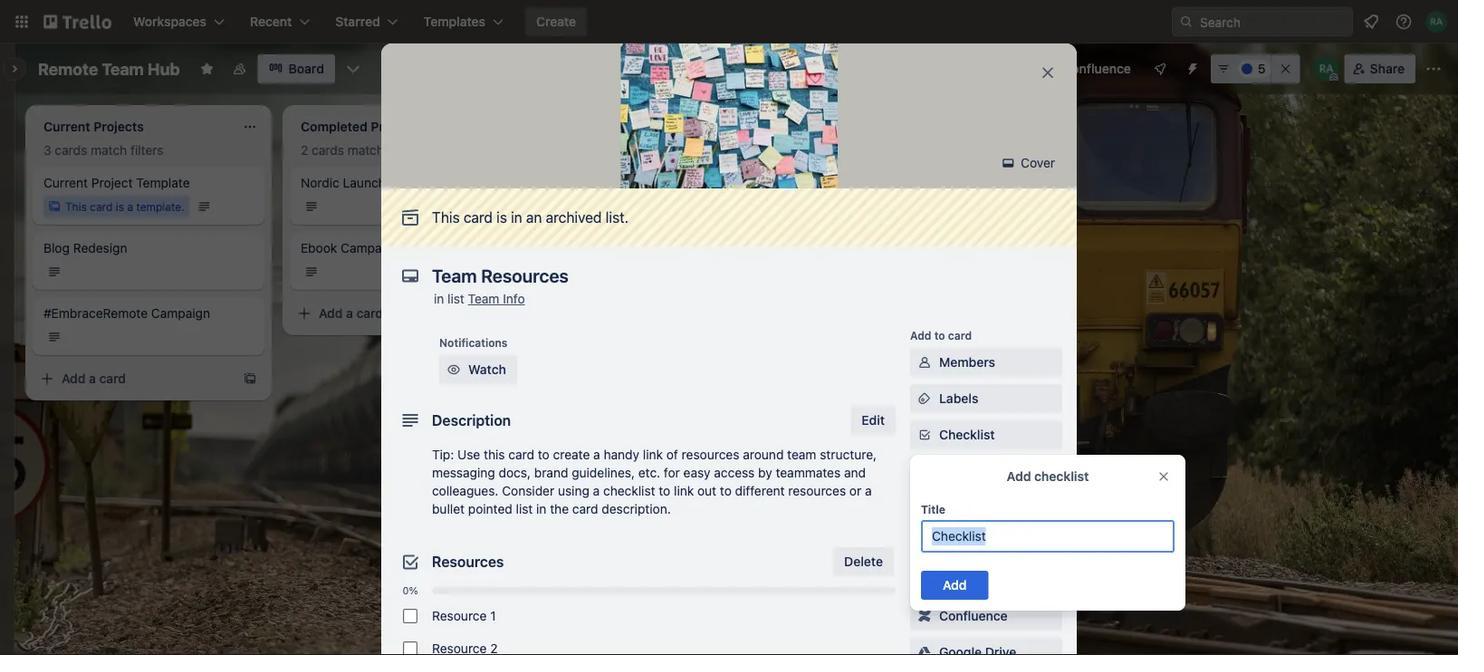 Task type: locate. For each thing, give the bounding box(es) containing it.
filters up the current project template link
[[131, 143, 164, 158]]

checklist up description.
[[603, 483, 656, 498]]

2 sm image from the top
[[916, 390, 934, 408]]

0 vertical spatial campaign
[[341, 241, 400, 256]]

pointed
[[468, 502, 513, 516]]

link up the etc.
[[643, 447, 663, 462]]

Resource 2 checkbox
[[403, 641, 418, 655]]

match up launch
[[348, 143, 384, 158]]

board link
[[258, 54, 335, 83]]

teammates
[[776, 465, 841, 480]]

ruby anderson (rubyanderson7) image
[[1426, 11, 1448, 33], [1314, 56, 1340, 82]]

in inside tip: use this card to create a handy link of resources around team structure, messaging docs, brand guidelines, etc. for easy access by teammates and colleagues. consider using a checklist to link out to different resources or a bullet pointed list in the card description.
[[536, 502, 547, 516]]

current project template
[[43, 175, 190, 190]]

match
[[91, 143, 127, 158], [348, 143, 384, 158]]

1 filters from the left
[[131, 143, 164, 158]]

checklist
[[1035, 469, 1089, 484], [603, 483, 656, 498]]

1 vertical spatial campaign
[[151, 306, 210, 321]]

etc.
[[639, 465, 661, 480]]

sm image inside members link
[[916, 353, 934, 371]]

0 horizontal spatial resources
[[682, 447, 740, 462]]

ruby anderson (rubyanderson7) image left share button
[[1314, 56, 1340, 82]]

confluence inside button
[[1063, 61, 1132, 76]]

1 cards from the left
[[55, 143, 87, 158]]

sm image down power-
[[916, 643, 934, 655]]

1 vertical spatial link
[[674, 483, 694, 498]]

None submit
[[921, 571, 989, 600]]

this down the current
[[65, 200, 87, 213]]

list right another
[[650, 117, 667, 132]]

1 horizontal spatial match
[[348, 143, 384, 158]]

Resource 1 checkbox
[[403, 609, 418, 623]]

2 filters from the left
[[388, 143, 421, 158]]

consider
[[502, 483, 555, 498]]

0 horizontal spatial filters
[[131, 143, 164, 158]]

team left info on the top of the page
[[468, 291, 500, 306]]

0 horizontal spatial match
[[91, 143, 127, 158]]

add checklist
[[1007, 469, 1089, 484]]

filters up nordic launch link
[[388, 143, 421, 158]]

is left an
[[497, 209, 507, 226]]

use
[[458, 447, 480, 462]]

1 horizontal spatial in
[[511, 209, 523, 226]]

to
[[935, 329, 946, 342], [538, 447, 550, 462], [659, 483, 671, 498], [720, 483, 732, 498]]

1 horizontal spatial filters
[[388, 143, 421, 158]]

sm image inside checklist link
[[916, 426, 934, 444]]

sm image inside watch button
[[445, 361, 463, 379]]

card down #embraceremote campaign
[[99, 371, 126, 386]]

card down ebook campaign
[[357, 306, 383, 321]]

1 vertical spatial create from template… image
[[243, 371, 257, 386]]

team info link
[[468, 291, 525, 306]]

docs,
[[499, 465, 531, 480]]

confluence down ups
[[940, 608, 1008, 623]]

sm image
[[916, 353, 934, 371], [916, 390, 934, 408], [916, 643, 934, 655]]

project
[[91, 175, 133, 190]]

search image
[[1180, 14, 1194, 29]]

archived
[[546, 209, 602, 226]]

0 vertical spatial add a card button
[[290, 299, 493, 328]]

cards right 3
[[55, 143, 87, 158]]

0 horizontal spatial campaign
[[151, 306, 210, 321]]

confluence left power ups image
[[1063, 61, 1132, 76]]

hub
[[148, 59, 180, 78]]

1 horizontal spatial resources
[[789, 483, 846, 498]]

add a card
[[319, 306, 383, 321], [62, 371, 126, 386]]

Board name text field
[[29, 54, 189, 83]]

1 vertical spatial sm image
[[916, 390, 934, 408]]

add a card button down #embraceremote campaign
[[33, 364, 236, 393]]

add up the attachment button
[[1007, 469, 1032, 484]]

1 horizontal spatial cards
[[312, 143, 344, 158]]

card left an
[[464, 209, 493, 226]]

1 horizontal spatial ruby anderson (rubyanderson7) image
[[1426, 11, 1448, 33]]

custom
[[940, 536, 986, 551]]

0 vertical spatial ruby anderson (rubyanderson7) image
[[1426, 11, 1448, 33]]

1 horizontal spatial link
[[674, 483, 694, 498]]

ebook campaign
[[301, 241, 400, 256]]

guidelines,
[[572, 465, 635, 480]]

access
[[714, 465, 755, 480]]

1 horizontal spatial add a card button
[[290, 299, 493, 328]]

redesign
[[73, 241, 127, 256]]

link
[[643, 447, 663, 462], [674, 483, 694, 498]]

cards right 2
[[312, 143, 344, 158]]

add a card down ebook campaign
[[319, 306, 383, 321]]

is down the current project template
[[116, 200, 124, 213]]

show menu image
[[1425, 60, 1443, 78]]

2
[[301, 143, 308, 158]]

1 horizontal spatial add a card
[[319, 306, 383, 321]]

1 sm image from the top
[[916, 353, 934, 371]]

current project template link
[[43, 174, 254, 192]]

team
[[102, 59, 144, 78], [468, 291, 500, 306]]

2 vertical spatial in
[[536, 502, 547, 516]]

open information menu image
[[1395, 13, 1413, 31]]

resources down teammates
[[789, 483, 846, 498]]

2 match from the left
[[348, 143, 384, 158]]

0 horizontal spatial checklist
[[603, 483, 656, 498]]

0%
[[403, 585, 418, 597]]

0 horizontal spatial add a card
[[62, 371, 126, 386]]

0 horizontal spatial cards
[[55, 143, 87, 158]]

to down for
[[659, 483, 671, 498]]

in left the
[[536, 502, 547, 516]]

0 horizontal spatial add a card button
[[33, 364, 236, 393]]

0 vertical spatial confluence
[[1063, 61, 1132, 76]]

a down guidelines,
[[593, 483, 600, 498]]

1 vertical spatial list
[[448, 291, 465, 306]]

add a card button down ebook campaign 'link'
[[290, 299, 493, 328]]

3 sm image from the top
[[916, 643, 934, 655]]

0 horizontal spatial link
[[643, 447, 663, 462]]

2 vertical spatial sm image
[[916, 643, 934, 655]]

add a card button
[[290, 299, 493, 328], [33, 364, 236, 393]]

1 vertical spatial ruby anderson (rubyanderson7) image
[[1314, 56, 1340, 82]]

0 horizontal spatial list
[[448, 291, 465, 306]]

0 horizontal spatial confluence
[[940, 608, 1008, 623]]

team left the hub
[[102, 59, 144, 78]]

is
[[116, 200, 124, 213], [497, 209, 507, 226]]

campaign inside #embraceremote campaign link
[[151, 306, 210, 321]]

attachment
[[940, 500, 1010, 515]]

confluence
[[1063, 61, 1132, 76], [940, 608, 1008, 623]]

cover
[[1018, 155, 1056, 170]]

1 horizontal spatial this
[[432, 209, 460, 226]]

campaign for ebook campaign
[[341, 241, 400, 256]]

sm image
[[1000, 154, 1018, 172], [445, 361, 463, 379], [916, 426, 934, 444], [916, 607, 934, 625]]

1 vertical spatial add a card
[[62, 371, 126, 386]]

#embraceremote campaign link
[[43, 304, 254, 323]]

list down consider
[[516, 502, 533, 516]]

1 vertical spatial in
[[434, 291, 444, 306]]

this up ebook campaign 'link'
[[432, 209, 460, 226]]

0 horizontal spatial team
[[102, 59, 144, 78]]

1 horizontal spatial create from template… image
[[500, 306, 515, 321]]

attachment button
[[911, 493, 1063, 522]]

0 vertical spatial add a card
[[319, 306, 383, 321]]

list inside button
[[650, 117, 667, 132]]

ups
[[948, 583, 970, 595]]

add a card for campaign
[[319, 306, 383, 321]]

in left an
[[511, 209, 523, 226]]

filters
[[131, 143, 164, 158], [388, 143, 421, 158]]

description.
[[602, 502, 671, 516]]

sm image down add to card
[[916, 353, 934, 371]]

1 horizontal spatial team
[[468, 291, 500, 306]]

resources up easy
[[682, 447, 740, 462]]

0 horizontal spatial ruby anderson (rubyanderson7) image
[[1314, 56, 1340, 82]]

0 vertical spatial link
[[643, 447, 663, 462]]

1 match from the left
[[91, 143, 127, 158]]

1 horizontal spatial list
[[516, 502, 533, 516]]

0 horizontal spatial create from template… image
[[243, 371, 257, 386]]

info
[[503, 291, 525, 306]]

add a card down #embraceremote
[[62, 371, 126, 386]]

members
[[940, 355, 996, 370]]

card
[[90, 200, 113, 213], [464, 209, 493, 226], [357, 306, 383, 321], [949, 329, 972, 342], [99, 371, 126, 386], [509, 447, 535, 462], [573, 502, 599, 516]]

2 horizontal spatial in
[[536, 502, 547, 516]]

power ups image
[[1153, 62, 1168, 76]]

add left another
[[573, 117, 597, 132]]

of
[[667, 447, 679, 462]]

0 horizontal spatial is
[[116, 200, 124, 213]]

1 horizontal spatial is
[[497, 209, 507, 226]]

sm image left labels
[[916, 390, 934, 408]]

sm image inside "labels" link
[[916, 390, 934, 408]]

campaign down blog redesign link
[[151, 306, 210, 321]]

checklist up title text field
[[1035, 469, 1089, 484]]

1 vertical spatial add a card button
[[33, 364, 236, 393]]

add inside button
[[573, 117, 597, 132]]

match up project
[[91, 143, 127, 158]]

1 horizontal spatial confluence
[[1063, 61, 1132, 76]]

for
[[664, 465, 680, 480]]

team
[[788, 447, 817, 462]]

0 vertical spatial create from template… image
[[500, 306, 515, 321]]

easy
[[684, 465, 711, 480]]

sm image for labels
[[916, 390, 934, 408]]

description
[[432, 412, 511, 429]]

blog
[[43, 241, 70, 256]]

by
[[758, 465, 773, 480]]

list
[[650, 117, 667, 132], [448, 291, 465, 306], [516, 502, 533, 516]]

0 horizontal spatial this
[[65, 200, 87, 213]]

list inside tip: use this card to create a handy link of resources around team structure, messaging docs, brand guidelines, etc. for easy access by teammates and colleagues. consider using a checklist to link out to different resources or a bullet pointed list in the card description.
[[516, 502, 533, 516]]

cards for 3
[[55, 143, 87, 158]]

cards
[[55, 143, 87, 158], [312, 143, 344, 158]]

delete link
[[834, 547, 894, 576]]

a
[[127, 200, 133, 213], [346, 306, 353, 321], [89, 371, 96, 386], [594, 447, 600, 462], [593, 483, 600, 498], [865, 483, 872, 498]]

link down for
[[674, 483, 694, 498]]

0 vertical spatial list
[[650, 117, 667, 132]]

2 cards from the left
[[312, 143, 344, 158]]

in up notifications on the left bottom of the page
[[434, 291, 444, 306]]

1 vertical spatial team
[[468, 291, 500, 306]]

card down using
[[573, 502, 599, 516]]

None text field
[[423, 259, 1021, 292]]

delete
[[845, 554, 883, 569]]

labels link
[[911, 384, 1063, 413]]

ruby anderson (rubyanderson7) image right open information menu icon
[[1426, 11, 1448, 33]]

add to card
[[911, 329, 972, 342]]

0 vertical spatial sm image
[[916, 353, 934, 371]]

1 horizontal spatial campaign
[[341, 241, 400, 256]]

add
[[573, 117, 597, 132], [319, 306, 343, 321], [911, 329, 932, 342], [62, 371, 86, 386], [1007, 469, 1032, 484]]

ebook campaign link
[[301, 239, 511, 257]]

2 horizontal spatial list
[[650, 117, 667, 132]]

primary element
[[0, 0, 1459, 43]]

0 vertical spatial team
[[102, 59, 144, 78]]

filters for 2 cards match filters
[[388, 143, 421, 158]]

2 vertical spatial list
[[516, 502, 533, 516]]

dates
[[940, 463, 974, 478]]

this card is a template.
[[65, 200, 184, 213]]

create from template… image
[[500, 306, 515, 321], [243, 371, 257, 386]]

campaign inside ebook campaign 'link'
[[341, 241, 400, 256]]

power-
[[911, 583, 948, 595]]

campaign right ebook
[[341, 241, 400, 256]]

add down #embraceremote
[[62, 371, 86, 386]]

list left team info link at the top left of the page
[[448, 291, 465, 306]]

current
[[43, 175, 88, 190]]



Task type: describe. For each thing, give the bounding box(es) containing it.
messaging
[[432, 465, 495, 480]]

remote
[[38, 59, 98, 78]]

0 notifications image
[[1361, 11, 1383, 33]]

1 horizontal spatial checklist
[[1035, 469, 1089, 484]]

or
[[850, 483, 862, 498]]

the
[[550, 502, 569, 516]]

handy
[[604, 447, 640, 462]]

out
[[698, 483, 717, 498]]

this card is in an archived list.
[[432, 209, 629, 226]]

card up docs,
[[509, 447, 535, 462]]

to right out
[[720, 483, 732, 498]]

resources group
[[396, 600, 896, 655]]

resource 1
[[432, 608, 496, 623]]

card up members
[[949, 329, 972, 342]]

this
[[484, 447, 505, 462]]

ebook
[[301, 241, 337, 256]]

sm image inside "cover" link
[[1000, 154, 1018, 172]]

card down project
[[90, 200, 113, 213]]

launch
[[343, 175, 386, 190]]

add up members link
[[911, 329, 932, 342]]

add a card button for redesign
[[33, 364, 236, 393]]

an
[[526, 209, 542, 226]]

to up "brand" at the bottom left of page
[[538, 447, 550, 462]]

campaign for #embraceremote campaign
[[151, 306, 210, 321]]

team inside text box
[[102, 59, 144, 78]]

sm image for members
[[916, 353, 934, 371]]

remote team hub
[[38, 59, 180, 78]]

3 cards match filters
[[43, 143, 164, 158]]

#embraceremote campaign
[[43, 306, 210, 321]]

this for this card is in an archived list.
[[432, 209, 460, 226]]

template
[[136, 175, 190, 190]]

nordic launch link
[[301, 174, 511, 192]]

watch button
[[439, 355, 517, 384]]

board
[[289, 61, 324, 76]]

3
[[43, 143, 51, 158]]

checklist
[[940, 427, 995, 442]]

is for a
[[116, 200, 124, 213]]

1 vertical spatial resources
[[789, 483, 846, 498]]

edit button
[[851, 406, 896, 435]]

Title text field
[[921, 520, 1175, 553]]

create
[[553, 447, 590, 462]]

a down the current project template
[[127, 200, 133, 213]]

0 vertical spatial in
[[511, 209, 523, 226]]

a down ebook campaign
[[346, 306, 353, 321]]

cards for 2
[[312, 143, 344, 158]]

nordic launch
[[301, 175, 386, 190]]

match for 2 cards match filters
[[348, 143, 384, 158]]

bullet
[[432, 502, 465, 516]]

power-ups
[[911, 583, 970, 595]]

around
[[743, 447, 784, 462]]

a down #embraceremote
[[89, 371, 96, 386]]

checklist inside tip: use this card to create a handy link of resources around team structure, messaging docs, brand guidelines, etc. for easy access by teammates and colleagues. consider using a checklist to link out to different resources or a bullet pointed list in the card description.
[[603, 483, 656, 498]]

to up members
[[935, 329, 946, 342]]

resources
[[432, 553, 504, 570]]

automation image
[[1179, 54, 1204, 80]]

2 cards match filters
[[301, 143, 421, 158]]

custom fields button
[[911, 535, 1063, 553]]

a up guidelines,
[[594, 447, 600, 462]]

brand
[[534, 465, 569, 480]]

workspace visible image
[[233, 62, 247, 76]]

customize views image
[[344, 60, 362, 78]]

star or unstar board image
[[200, 62, 214, 76]]

fields
[[989, 536, 1025, 551]]

is for in
[[497, 209, 507, 226]]

in list team info
[[434, 291, 525, 306]]

share
[[1371, 61, 1405, 76]]

5 button
[[1211, 54, 1272, 83]]

a right or
[[865, 483, 872, 498]]

add another list button
[[540, 105, 786, 145]]

list.
[[606, 209, 629, 226]]

resource
[[432, 608, 487, 623]]

cover link
[[994, 149, 1066, 178]]

members link
[[911, 348, 1063, 377]]

filters for 3 cards match filters
[[131, 143, 164, 158]]

dates button
[[911, 457, 1063, 486]]

tip:
[[432, 447, 454, 462]]

blog redesign
[[43, 241, 127, 256]]

colleagues.
[[432, 483, 499, 498]]

add a card button for campaign
[[290, 299, 493, 328]]

labels
[[940, 391, 979, 406]]

sm image for watch
[[445, 361, 463, 379]]

sm image for confluence
[[916, 607, 934, 625]]

this for this card is a template.
[[65, 200, 87, 213]]

tip: use this card to create a handy link of resources around team structure, messaging docs, brand guidelines, etc. for easy access by teammates and colleagues. consider using a checklist to link out to different resources or a bullet pointed list in the card description.
[[432, 447, 877, 516]]

confluence button
[[1032, 54, 1142, 83]]

another
[[600, 117, 646, 132]]

0 vertical spatial resources
[[682, 447, 740, 462]]

add a card for redesign
[[62, 371, 126, 386]]

0 horizontal spatial in
[[434, 291, 444, 306]]

back to home image
[[43, 7, 111, 36]]

Search field
[[1194, 8, 1353, 35]]

1 vertical spatial confluence
[[940, 608, 1008, 623]]

create from template… image for campaign
[[500, 306, 515, 321]]

5
[[1258, 61, 1266, 76]]

1
[[490, 608, 496, 623]]

edit
[[862, 413, 885, 428]]

template.
[[136, 200, 184, 213]]

match for 3 cards match filters
[[91, 143, 127, 158]]

share button
[[1345, 54, 1416, 83]]

create button
[[526, 7, 587, 36]]

#embraceremote
[[43, 306, 148, 321]]

using
[[558, 483, 590, 498]]

custom fields
[[940, 536, 1025, 551]]

blog redesign link
[[43, 239, 254, 257]]

different
[[735, 483, 785, 498]]

notifications
[[439, 336, 508, 349]]

create
[[536, 14, 576, 29]]

add down ebook
[[319, 306, 343, 321]]

checklist link
[[911, 420, 1063, 449]]

sm image for checklist
[[916, 426, 934, 444]]

create from template… image for redesign
[[243, 371, 257, 386]]



Task type: vqa. For each thing, say whether or not it's contained in the screenshot.
list inside button
yes



